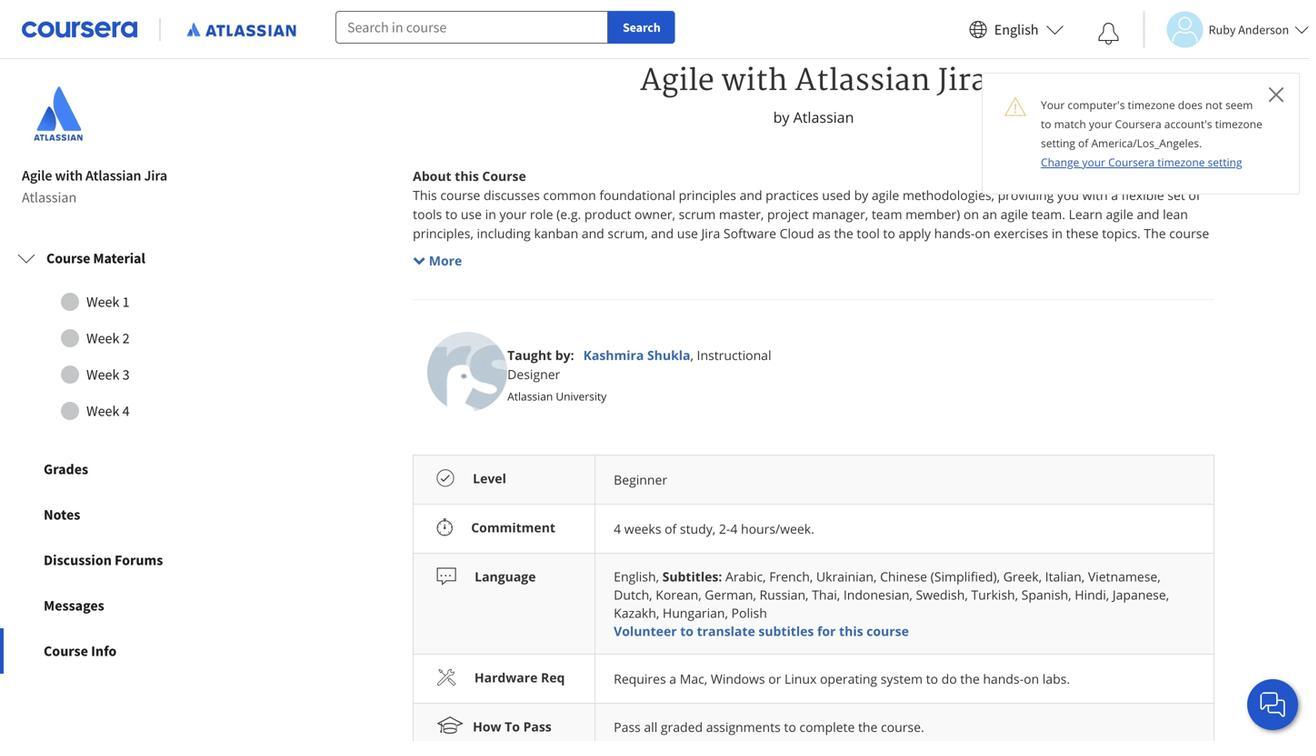 Task type: locate. For each thing, give the bounding box(es) containing it.
1 horizontal spatial in
[[1052, 225, 1063, 242]]

1 vertical spatial setting
[[1208, 155, 1243, 170]]

on down kanban
[[533, 244, 548, 261]]

team.
[[1032, 206, 1066, 223]]

about
[[413, 167, 452, 185]]

your computer's timezone does not seem to match your coursera account's timezone setting of america/los_angeles. change your coursera timezone setting
[[1042, 97, 1263, 170]]

4 right study,
[[731, 520, 738, 538]]

cloud.
[[589, 301, 627, 318]]

kazakh,
[[614, 604, 660, 622]]

course inside about this course this course discusses common foundational principles and practices used by agile methodologies, providing you with a flexible set of tools to use in your role (e.g. product owner, scrum master, project manager, team member) on an agile team. learn agile and lean principles, including kanban and scrum, and use jira software cloud as the tool to apply hands-on exercises in these topics. the course includes instruction on company-managed and team-managed jira projects. after completing this course, you will have a strong foundational understanding of agile principles and practices and hands-on experience with jira software cloud. site administrators will be able to perform basic administration tasks. you will be able to continuously configure your jira projects to match your team's custom agile methodology. once completing this course, you will be prepared to earn your first atlassian credential: https://go.atlassian.com/coursera-apb-330 *you can use a free jira software cloud site to complete the hands-on labs associated with this course. this will require a windows, mac, or linux computer.
[[482, 167, 526, 185]]

course inside dropdown button
[[46, 249, 90, 267]]

mac, left windows
[[680, 670, 708, 688]]

to left earn at right
[[713, 358, 725, 376]]

practices up project
[[766, 187, 819, 204]]

once
[[413, 358, 444, 376]]

russian,
[[760, 586, 809, 604]]

, for subtitles:
[[656, 568, 659, 585]]

you up learn
[[1058, 187, 1080, 204]]

course. inside about this course this course discusses common foundational principles and practices used by agile methodologies, providing you with a flexible set of tools to use in your role (e.g. product owner, scrum master, project manager, team member) on an agile team. learn agile and lean principles, including kanban and scrum, and use jira software cloud as the tool to apply hands-on exercises in these topics. the course includes instruction on company-managed and team-managed jira projects. after completing this course, you will have a strong foundational understanding of agile principles and practices and hands-on experience with jira software cloud. site administrators will be able to perform basic administration tasks. you will be able to continuously configure your jira projects to match your team's custom agile methodology. once completing this course, you will be prepared to earn your first atlassian credential: https://go.atlassian.com/coursera-apb-330 *you can use a free jira software cloud site to complete the hands-on labs associated with this course. this will require a windows, mac, or linux computer.
[[976, 397, 1020, 414]]

1 vertical spatial in
[[1052, 225, 1063, 242]]

indonesian,
[[844, 586, 913, 604]]

in up 'including'
[[485, 206, 496, 223]]

to down team
[[884, 225, 896, 242]]

strong
[[677, 282, 715, 299]]

0 vertical spatial or
[[444, 416, 457, 433]]

week left 1 at left
[[86, 293, 120, 311]]

1 horizontal spatial or
[[769, 670, 782, 688]]

0 horizontal spatial mac,
[[413, 416, 441, 433]]

0 horizontal spatial complete
[[688, 397, 744, 414]]

match down your
[[1055, 116, 1087, 131]]

3 week from the top
[[86, 366, 120, 384]]

french,
[[770, 568, 813, 585]]

1 vertical spatial coursera
[[1109, 155, 1155, 170]]

0 vertical spatial you
[[1058, 187, 1080, 204]]

0 horizontal spatial agile
[[22, 167, 52, 185]]

and up the company-
[[582, 225, 605, 242]]

cloud
[[780, 225, 815, 242], [611, 397, 645, 414]]

more
[[429, 252, 462, 269]]

course material
[[46, 249, 145, 267]]

principles up scrum
[[679, 187, 737, 204]]

agile for agile with atlassian jira by atlassian
[[641, 63, 715, 99]]

tasks.
[[1008, 301, 1041, 318]]

team's
[[742, 320, 782, 338]]

, for instructional
[[691, 347, 694, 364]]

to down your
[[1042, 116, 1052, 131]]

0 horizontal spatial this
[[413, 187, 437, 204]]

0 vertical spatial course,
[[540, 282, 583, 299]]

america/los_angeles.
[[1092, 136, 1203, 151]]

2 vertical spatial course
[[867, 623, 909, 640]]

1 horizontal spatial managed
[[730, 244, 786, 261]]

1 horizontal spatial complete
[[800, 719, 855, 736]]

2 vertical spatial timezone
[[1158, 155, 1206, 170]]

timezone up set
[[1158, 155, 1206, 170]]

chinese
[[881, 568, 928, 585]]

principles up administration
[[934, 282, 992, 299]]

will up team's
[[746, 301, 765, 318]]

instruction
[[466, 244, 530, 261]]

0 vertical spatial setting
[[1042, 136, 1076, 151]]

system
[[881, 670, 923, 688]]

of inside your computer's timezone does not seem to match your coursera account's timezone setting of america/los_angeles. change your coursera timezone setting
[[1079, 136, 1089, 151]]

english up warning icon
[[995, 20, 1039, 39]]

does
[[1179, 97, 1203, 112]]

0 horizontal spatial or
[[444, 416, 457, 433]]

1 horizontal spatial able
[[1112, 301, 1137, 318]]

1 horizontal spatial foundational
[[718, 282, 794, 299]]

✕
[[1269, 79, 1285, 109]]

agile inside agile with atlassian jira by atlassian
[[641, 63, 715, 99]]

completing up the can
[[447, 358, 514, 376]]

assignments
[[707, 719, 781, 736]]

and down these on the top right
[[1078, 282, 1100, 299]]

1 vertical spatial english
[[614, 568, 656, 585]]

mac, inside about this course this course discusses common foundational principles and practices used by agile methodologies, providing you with a flexible set of tools to use in your role (e.g. product owner, scrum master, project manager, team member) on an agile team. learn agile and lean principles, including kanban and scrum, and use jira software cloud as the tool to apply hands-on exercises in these topics. the course includes instruction on company-managed and team-managed jira projects. after completing this course, you will have a strong foundational understanding of agile principles and practices and hands-on experience with jira software cloud. site administrators will be able to perform basic administration tasks. you will be able to continuously configure your jira projects to match your team's custom agile methodology. once completing this course, you will be prepared to earn your first atlassian credential: https://go.atlassian.com/coursera-apb-330 *you can use a free jira software cloud site to complete the hands-on labs associated with this course. this will require a windows, mac, or linux computer.
[[413, 416, 441, 433]]

week left "2"
[[86, 329, 120, 348]]

setting up change
[[1042, 136, 1076, 151]]

software down master,
[[724, 225, 777, 242]]

to inside your computer's timezone does not seem to match your coursera account's timezone setting of america/los_angeles. change your coursera timezone setting
[[1042, 116, 1052, 131]]

and left team-
[[670, 244, 692, 261]]

by inside agile with atlassian jira by atlassian
[[774, 107, 790, 127]]

Search in course text field
[[336, 11, 609, 44]]

search
[[623, 19, 661, 35]]

course. down system
[[881, 719, 925, 736]]

jira
[[938, 63, 988, 99], [144, 167, 167, 185], [702, 225, 721, 242], [789, 244, 808, 261], [511, 301, 529, 318], [583, 320, 601, 338], [532, 397, 551, 414]]

mac, down *you
[[413, 416, 441, 433]]

course down 'lean'
[[1170, 225, 1210, 242]]

timezone
[[1128, 97, 1176, 112], [1216, 116, 1263, 131], [1158, 155, 1206, 170]]

agile down atlassian image at top
[[22, 167, 52, 185]]

week 1
[[86, 293, 130, 311]]

0 vertical spatial linux
[[460, 416, 493, 433]]

course down about
[[441, 187, 481, 204]]

to left do
[[927, 670, 939, 688]]

2 vertical spatial software
[[554, 397, 607, 414]]

this down https://go.atlassian.com/coursera-
[[1023, 397, 1047, 414]]

course.
[[976, 397, 1020, 414], [881, 719, 925, 736]]

week down 'week 3'
[[86, 402, 120, 420]]

1 horizontal spatial english
[[995, 20, 1039, 39]]

swedish,
[[916, 586, 969, 604]]

course for info
[[44, 642, 88, 660]]

scrum,
[[608, 225, 648, 242]]

1 week from the top
[[86, 293, 120, 311]]

a left free
[[495, 397, 502, 414]]

pass all graded assignments to complete the course.
[[614, 719, 925, 736]]

setting down account's
[[1208, 155, 1243, 170]]

2 vertical spatial course
[[44, 642, 88, 660]]

1 vertical spatial match
[[671, 320, 709, 338]]

2 horizontal spatial course
[[1170, 225, 1210, 242]]

volunteer to translate subtitles for this course
[[614, 623, 909, 640]]

jira left warning icon
[[938, 63, 988, 99]]

, inside , instructional designer
[[691, 347, 694, 364]]

hungarian,
[[663, 604, 729, 622]]

0 horizontal spatial linux
[[460, 416, 493, 433]]

software down by: at left top
[[554, 397, 607, 414]]

you
[[1045, 301, 1067, 318]]

0 vertical spatial coursera
[[1116, 116, 1162, 131]]

manager,
[[813, 206, 869, 223]]

0 vertical spatial course
[[441, 187, 481, 204]]

0 horizontal spatial ,
[[656, 568, 659, 585]]

course, down the company-
[[540, 282, 583, 299]]

providing
[[998, 187, 1055, 204]]

use down scrum
[[677, 225, 698, 242]]

1 horizontal spatial this
[[1023, 397, 1047, 414]]

atlassian inside about this course this course discusses common foundational principles and practices used by agile methodologies, providing you with a flexible set of tools to use in your role (e.g. product owner, scrum master, project manager, team member) on an agile team. learn agile and lean principles, including kanban and scrum, and use jira software cloud as the tool to apply hands-on exercises in these topics. the course includes instruction on company-managed and team-managed jira projects. after completing this course, you will have a strong foundational understanding of agile principles and practices and hands-on experience with jira software cloud. site administrators will be able to perform basic administration tasks. you will be able to continuously configure your jira projects to match your team's custom agile methodology. once completing this course, you will be prepared to earn your first atlassian credential: https://go.atlassian.com/coursera-apb-330 *you can use a free jira software cloud site to complete the hands-on labs associated with this course. this will require a windows, mac, or linux computer.
[[816, 358, 869, 376]]

2 managed from the left
[[730, 244, 786, 261]]

course
[[441, 187, 481, 204], [1170, 225, 1210, 242], [867, 623, 909, 640]]

linux down the can
[[460, 416, 493, 433]]

will down projects
[[614, 358, 633, 376]]

4
[[122, 402, 130, 420], [614, 520, 621, 538], [731, 520, 738, 538]]

2 week from the top
[[86, 329, 120, 348]]

or
[[444, 416, 457, 433], [769, 670, 782, 688]]

0 vertical spatial course.
[[976, 397, 1020, 414]]

0 vertical spatial practices
[[766, 187, 819, 204]]

will
[[612, 282, 631, 299], [746, 301, 765, 318], [1071, 301, 1090, 318], [614, 358, 633, 376], [1051, 397, 1070, 414]]

master,
[[719, 206, 764, 223]]

course, up "atlassian university"
[[542, 358, 585, 376]]

0 horizontal spatial course.
[[881, 719, 925, 736]]

, up "korean,"
[[656, 568, 659, 585]]

course. down https://go.atlassian.com/coursera-
[[976, 397, 1020, 414]]

forums
[[115, 551, 163, 569]]

apply
[[899, 225, 931, 242]]

course material button
[[3, 233, 259, 284]]

computer's
[[1068, 97, 1126, 112]]

level
[[473, 470, 507, 487]]

and down owner,
[[651, 225, 674, 242]]

0 horizontal spatial match
[[671, 320, 709, 338]]

1 horizontal spatial match
[[1055, 116, 1087, 131]]

in
[[485, 206, 496, 223], [1052, 225, 1063, 242]]

1 vertical spatial complete
[[800, 719, 855, 736]]

apb-
[[1142, 358, 1169, 376]]

pass left all
[[614, 719, 641, 736]]

0 horizontal spatial foundational
[[600, 187, 676, 204]]

arabic,
[[726, 568, 766, 585]]

, instructional designer
[[508, 347, 772, 383]]

1
[[122, 293, 130, 311]]

1 vertical spatial by
[[855, 187, 869, 204]]

1 horizontal spatial pass
[[614, 719, 641, 736]]

1 vertical spatial cloud
[[611, 397, 645, 414]]

1 horizontal spatial practices
[[1021, 282, 1074, 299]]

1 vertical spatial principles
[[934, 282, 992, 299]]

hands- down member)
[[935, 225, 975, 242]]

coursera image
[[22, 15, 137, 44]]

timezone mismatch warning modal dialog
[[982, 73, 1301, 195]]

0 vertical spatial in
[[485, 206, 496, 223]]

principles
[[679, 187, 737, 204], [934, 282, 992, 299]]

jira up team-
[[702, 225, 721, 242]]

with inside agile with atlassian jira atlassian
[[55, 167, 83, 185]]

0 horizontal spatial able
[[787, 301, 812, 318]]

course,
[[540, 282, 583, 299], [542, 358, 585, 376]]

your down discusses
[[500, 206, 527, 223]]

2 vertical spatial you
[[588, 358, 610, 376]]

show notifications image
[[1098, 23, 1120, 45]]

1 managed from the left
[[610, 244, 666, 261]]

have
[[635, 282, 663, 299]]

study,
[[680, 520, 716, 538]]

1 vertical spatial practices
[[1021, 282, 1074, 299]]

1 vertical spatial course,
[[542, 358, 585, 376]]

1 vertical spatial mac,
[[680, 670, 708, 688]]

4 down 3
[[122, 402, 130, 420]]

to up 'shukla'
[[656, 320, 668, 338]]

0 vertical spatial course
[[482, 167, 526, 185]]

your down computer's
[[1090, 116, 1113, 131]]

0 horizontal spatial practices
[[766, 187, 819, 204]]

1 horizontal spatial by
[[855, 187, 869, 204]]

1 vertical spatial completing
[[447, 358, 514, 376]]

agile inside agile with atlassian jira atlassian
[[22, 167, 52, 185]]

jira up computer.
[[532, 397, 551, 414]]

, left instructional
[[691, 347, 694, 364]]

principles,
[[413, 225, 474, 242]]

match inside about this course this course discusses common foundational principles and practices used by agile methodologies, providing you with a flexible set of tools to use in your role (e.g. product owner, scrum master, project manager, team member) on an agile team. learn agile and lean principles, including kanban and scrum, and use jira software cloud as the tool to apply hands-on exercises in these topics. the course includes instruction on company-managed and team-managed jira projects. after completing this course, you will have a strong foundational understanding of agile principles and practices and hands-on experience with jira software cloud. site administrators will be able to perform basic administration tasks. you will be able to continuously configure your jira projects to match your team's custom agile methodology. once completing this course, you will be prepared to earn your first atlassian credential: https://go.atlassian.com/coursera-apb-330 *you can use a free jira software cloud site to complete the hands-on labs associated with this course. this will require a windows, mac, or linux computer.
[[671, 320, 709, 338]]

0 vertical spatial complete
[[688, 397, 744, 414]]

more button
[[413, 251, 462, 270]]

role
[[530, 206, 553, 223]]

0 vertical spatial english
[[995, 20, 1039, 39]]

0 horizontal spatial principles
[[679, 187, 737, 204]]

1 horizontal spatial linux
[[785, 670, 817, 688]]

about this course this course discusses common foundational principles and practices used by agile methodologies, providing you with a flexible set of tools to use in your role (e.g. product owner, scrum master, project manager, team member) on an agile team. learn agile and lean principles, including kanban and scrum, and use jira software cloud as the tool to apply hands-on exercises in these topics. the course includes instruction on company-managed and team-managed jira projects. after completing this course, you will have a strong foundational understanding of agile principles and practices and hands-on experience with jira software cloud. site administrators will be able to perform basic administration tasks. you will be able to continuously configure your jira projects to match your team's custom agile methodology. once completing this course, you will be prepared to earn your first atlassian credential: https://go.atlassian.com/coursera-apb-330 *you can use a free jira software cloud site to complete the hands-on labs associated with this course. this will require a windows, mac, or linux computer.
[[413, 167, 1213, 433]]

match inside your computer's timezone does not seem to match your coursera account's timezone setting of america/los_angeles. change your coursera timezone setting
[[1055, 116, 1087, 131]]

understanding
[[798, 282, 885, 299]]

course left the material
[[46, 249, 90, 267]]

,
[[691, 347, 694, 364], [656, 568, 659, 585]]

1 horizontal spatial be
[[769, 301, 784, 318]]

your
[[1090, 116, 1113, 131], [1083, 155, 1106, 170], [500, 206, 527, 223], [552, 320, 579, 338], [712, 320, 739, 338], [759, 358, 786, 376]]

week
[[86, 293, 120, 311], [86, 329, 120, 348], [86, 366, 120, 384], [86, 402, 120, 420]]

0 vertical spatial foundational
[[600, 187, 676, 204]]

1 vertical spatial course
[[1170, 225, 1210, 242]]

you up university
[[588, 358, 610, 376]]

arabic, french, ukrainian, chinese (simplified), greek, italian, vietnamese, dutch, korean, german, russian, thai, indonesian, swedish, turkish, spanish, hindi, japanese, kazakh, hungarian, polish
[[614, 568, 1170, 622]]

projects
[[605, 320, 652, 338]]

agile with atlassian jira atlassian
[[22, 167, 167, 207]]

course down arabic, french, ukrainian, chinese (simplified), greek, italian, vietnamese, dutch, korean, german, russian, thai, indonesian, swedish, turkish, spanish, hindi, japanese, kazakh, hungarian, polish
[[867, 623, 909, 640]]

4 weeks of study, 2-4 hours/week.
[[614, 520, 815, 538]]

managed
[[610, 244, 666, 261], [730, 244, 786, 261]]

1 vertical spatial ,
[[656, 568, 659, 585]]

complete down requires a mac, windows or linux operating system to do the hands-on labs.
[[800, 719, 855, 736]]

1 horizontal spatial mac,
[[680, 670, 708, 688]]

0 vertical spatial software
[[724, 225, 777, 242]]

1 vertical spatial course.
[[881, 719, 925, 736]]

2 able from the left
[[1112, 301, 1137, 318]]

timezone down 'seem'
[[1216, 116, 1263, 131]]

jira up course material dropdown button
[[144, 167, 167, 185]]

0 vertical spatial ,
[[691, 347, 694, 364]]

1 horizontal spatial 4
[[614, 520, 621, 538]]

0 vertical spatial match
[[1055, 116, 1087, 131]]

your up by: at left top
[[552, 320, 579, 338]]

0 horizontal spatial setting
[[1042, 136, 1076, 151]]

completing
[[446, 282, 512, 299], [447, 358, 514, 376]]

setting
[[1042, 136, 1076, 151], [1208, 155, 1243, 170]]

1 vertical spatial agile
[[22, 167, 52, 185]]

4 left weeks
[[614, 520, 621, 538]]

kashmira
[[584, 347, 644, 364]]

german,
[[705, 586, 757, 604]]

on left an at the right top
[[964, 206, 980, 223]]

1 horizontal spatial course.
[[976, 397, 1020, 414]]

owner,
[[635, 206, 676, 223]]

site
[[648, 397, 669, 414]]

of up change
[[1079, 136, 1089, 151]]

english
[[995, 20, 1039, 39], [614, 568, 656, 585]]

0 horizontal spatial managed
[[610, 244, 666, 261]]

tool
[[857, 225, 880, 242]]

agile
[[641, 63, 715, 99], [22, 167, 52, 185]]

cloud down project
[[780, 225, 815, 242]]

use right the can
[[470, 397, 491, 414]]

foundational up team's
[[718, 282, 794, 299]]

0 vertical spatial agile
[[641, 63, 715, 99]]

labs.
[[1043, 670, 1071, 688]]

week for week 4
[[86, 402, 120, 420]]

english up dutch,
[[614, 568, 656, 585]]

1 vertical spatial course
[[46, 249, 90, 267]]

1 vertical spatial foundational
[[718, 282, 794, 299]]

use up "principles,"
[[461, 206, 482, 223]]

1 horizontal spatial agile
[[641, 63, 715, 99]]

match down the administrators
[[671, 320, 709, 338]]

of
[[1079, 136, 1089, 151], [1189, 187, 1201, 204], [888, 282, 900, 299], [665, 520, 677, 538]]

4 week from the top
[[86, 402, 120, 420]]

by inside about this course this course discusses common foundational principles and practices used by agile methodologies, providing you with a flexible set of tools to use in your role (e.g. product owner, scrum master, project manager, team member) on an agile team. learn agile and lean principles, including kanban and scrum, and use jira software cloud as the tool to apply hands-on exercises in these topics. the course includes instruction on company-managed and team-managed jira projects. after completing this course, you will have a strong foundational understanding of agile principles and practices and hands-on experience with jira software cloud. site administrators will be able to perform basic administration tasks. you will be able to continuously configure your jira projects to match your team's custom agile methodology. once completing this course, you will be prepared to earn your first atlassian credential: https://go.atlassian.com/coursera-apb-330 *you can use a free jira software cloud site to complete the hands-on labs associated with this course. this will require a windows, mac, or linux computer.
[[855, 187, 869, 204]]

kashmira shukla
[[584, 347, 691, 364]]

agile up "basic"
[[903, 282, 931, 299]]

includes
[[413, 244, 462, 261]]

1 horizontal spatial ,
[[691, 347, 694, 364]]

on
[[964, 206, 980, 223], [975, 225, 991, 242], [533, 244, 548, 261], [1144, 282, 1160, 299], [810, 397, 826, 414], [1024, 670, 1040, 688]]

or down the can
[[444, 416, 457, 433]]

1 horizontal spatial cloud
[[780, 225, 815, 242]]

or right windows
[[769, 670, 782, 688]]

0 horizontal spatial course
[[441, 187, 481, 204]]

course for material
[[46, 249, 90, 267]]

able right you
[[1112, 301, 1137, 318]]

change your coursera timezone setting link
[[1042, 155, 1243, 170]]

of right set
[[1189, 187, 1201, 204]]

with
[[722, 63, 788, 99], [55, 167, 83, 185], [1083, 187, 1108, 204], [482, 301, 507, 318], [923, 397, 948, 414]]

not
[[1206, 97, 1223, 112]]

course up discusses
[[482, 167, 526, 185]]

jira left projects.
[[789, 244, 808, 261]]

you up cloud. at top left
[[587, 282, 608, 299]]

week for week 2
[[86, 329, 120, 348]]

able up "custom"
[[787, 301, 812, 318]]

seem
[[1226, 97, 1254, 112]]



Task type: vqa. For each thing, say whether or not it's contained in the screenshot.


Task type: describe. For each thing, give the bounding box(es) containing it.
including
[[477, 225, 531, 242]]

weeks
[[625, 520, 662, 538]]

team-
[[696, 244, 730, 261]]

0 vertical spatial principles
[[679, 187, 737, 204]]

and down "flexible"
[[1137, 206, 1160, 223]]

1 vertical spatial software
[[533, 301, 586, 318]]

https://go.atlassian.com/coursera-
[[939, 358, 1142, 376]]

jira down cloud. at top left
[[583, 320, 601, 338]]

the down operating
[[859, 719, 878, 736]]

will up cloud. at top left
[[612, 282, 631, 299]]

kanban
[[534, 225, 579, 242]]

earn
[[729, 358, 756, 376]]

designer
[[508, 366, 561, 383]]

vietnamese,
[[1089, 568, 1161, 585]]

jira inside agile with atlassian jira by atlassian
[[938, 63, 988, 99]]

tools
[[413, 206, 442, 223]]

2 horizontal spatial be
[[1093, 301, 1108, 318]]

0 horizontal spatial 4
[[122, 402, 130, 420]]

member)
[[906, 206, 961, 223]]

the right do
[[961, 670, 980, 688]]

spanish,
[[1022, 586, 1072, 604]]

beginner
[[614, 471, 668, 489]]

continuously
[[413, 320, 489, 338]]

administration
[[917, 301, 1004, 318]]

prepared
[[655, 358, 710, 376]]

by:
[[556, 347, 574, 364]]

after
[[413, 282, 442, 299]]

first
[[790, 358, 813, 376]]

this down configure
[[517, 358, 539, 376]]

to up "custom"
[[816, 301, 828, 318]]

italian,
[[1046, 568, 1085, 585]]

week for week 3
[[86, 366, 120, 384]]

this right for
[[840, 623, 864, 640]]

messages link
[[0, 583, 262, 629]]

this up configure
[[515, 282, 537, 299]]

team
[[872, 206, 903, 223]]

hours/week.
[[741, 520, 815, 538]]

change
[[1042, 155, 1080, 170]]

flexible
[[1122, 187, 1165, 204]]

1 vertical spatial linux
[[785, 670, 817, 688]]

experience
[[413, 301, 478, 318]]

agile up team
[[872, 187, 900, 204]]

1 vertical spatial you
[[587, 282, 608, 299]]

course info
[[44, 642, 117, 660]]

ukrainian,
[[817, 568, 877, 585]]

1 vertical spatial or
[[769, 670, 782, 688]]

can
[[446, 397, 467, 414]]

✕ button
[[1269, 79, 1285, 109]]

1 horizontal spatial setting
[[1208, 155, 1243, 170]]

kashmira shukla image
[[428, 332, 508, 412]]

a right the requires
[[670, 670, 677, 688]]

or inside about this course this course discusses common foundational principles and practices used by agile methodologies, providing you with a flexible set of tools to use in your role (e.g. product owner, scrum master, project manager, team member) on an agile team. learn agile and lean principles, including kanban and scrum, and use jira software cloud as the tool to apply hands-on exercises in these topics. the course includes instruction on company-managed and team-managed jira projects. after completing this course, you will have a strong foundational understanding of agile principles and practices and hands-on experience with jira software cloud. site administrators will be able to perform basic administration tasks. you will be able to continuously configure your jira projects to match your team's custom agile methodology. once completing this course, you will be prepared to earn your first atlassian credential: https://go.atlassian.com/coursera-apb-330 *you can use a free jira software cloud site to complete the hands-on labs associated with this course. this will require a windows, mac, or linux computer.
[[444, 416, 457, 433]]

instructional
[[697, 347, 772, 364]]

used
[[823, 187, 851, 204]]

warning image
[[1005, 96, 1027, 117]]

account's
[[1165, 116, 1213, 131]]

agile up topics.
[[1107, 206, 1134, 223]]

week 2 link
[[17, 320, 245, 357]]

labs
[[829, 397, 853, 414]]

common
[[544, 187, 596, 204]]

1 vertical spatial use
[[677, 225, 698, 242]]

grades
[[44, 460, 88, 479]]

notes link
[[0, 492, 262, 538]]

the down 'manager,'
[[834, 225, 854, 242]]

your
[[1042, 97, 1065, 112]]

the
[[1145, 225, 1167, 242]]

jira up configure
[[511, 301, 529, 318]]

a left "flexible"
[[1112, 187, 1119, 204]]

atlassian image
[[22, 77, 95, 150]]

2 horizontal spatial 4
[[731, 520, 738, 538]]

1 vertical spatial timezone
[[1216, 116, 1263, 131]]

atlassian university
[[508, 389, 607, 404]]

a right the 'have'
[[666, 282, 673, 299]]

to down hungarian,
[[681, 623, 694, 640]]

1 vertical spatial this
[[1023, 397, 1047, 414]]

on down the
[[1144, 282, 1160, 299]]

0 vertical spatial this
[[413, 187, 437, 204]]

graded
[[661, 719, 703, 736]]

commitment
[[471, 519, 556, 536]]

1 able from the left
[[787, 301, 812, 318]]

agile for agile with atlassian jira atlassian
[[22, 167, 52, 185]]

your right change
[[1083, 155, 1106, 170]]

0 vertical spatial cloud
[[780, 225, 815, 242]]

discussion forums link
[[0, 538, 262, 583]]

to up apb- in the right of the page
[[1140, 301, 1152, 318]]

dutch,
[[614, 586, 653, 604]]

and up master,
[[740, 187, 763, 204]]

discusses
[[484, 187, 540, 204]]

agile with atlassian jira by atlassian
[[641, 63, 988, 127]]

as
[[818, 225, 831, 242]]

week for week 1
[[86, 293, 120, 311]]

on left labs
[[810, 397, 826, 414]]

subtitles:
[[663, 568, 723, 585]]

to up "principles,"
[[446, 206, 458, 223]]

this right the associated
[[951, 397, 973, 414]]

administrators
[[655, 301, 743, 318]]

chat with us image
[[1259, 690, 1288, 720]]

0 horizontal spatial english
[[614, 568, 656, 585]]

anderson
[[1239, 21, 1290, 38]]

info
[[91, 642, 117, 660]]

polish
[[732, 604, 768, 622]]

jira inside agile with atlassian jira atlassian
[[144, 167, 167, 185]]

2 vertical spatial use
[[470, 397, 491, 414]]

company-
[[552, 244, 610, 261]]

0 vertical spatial use
[[461, 206, 482, 223]]

will left 'require'
[[1051, 397, 1070, 414]]

operating
[[820, 670, 878, 688]]

1 horizontal spatial course
[[867, 623, 909, 640]]

and up tasks.
[[995, 282, 1018, 299]]

agile down perform
[[832, 320, 860, 338]]

hands- left "labs."
[[984, 670, 1024, 688]]

require
[[1073, 397, 1117, 414]]

free
[[505, 397, 529, 414]]

help center image
[[1263, 694, 1284, 716]]

0 horizontal spatial cloud
[[611, 397, 645, 414]]

week 4 link
[[17, 393, 245, 429]]

hands- down first
[[770, 397, 810, 414]]

to
[[505, 718, 520, 735]]

week 1 link
[[17, 284, 245, 320]]

0 horizontal spatial pass
[[524, 718, 552, 735]]

ruby anderson
[[1209, 21, 1290, 38]]

the down earn at right
[[747, 397, 766, 414]]

ruby anderson button
[[1144, 11, 1310, 48]]

your left first
[[759, 358, 786, 376]]

windows,
[[1131, 397, 1188, 414]]

, subtitles:
[[656, 568, 726, 585]]

with inside agile with atlassian jira by atlassian
[[722, 63, 788, 99]]

0 horizontal spatial be
[[636, 358, 651, 376]]

for
[[818, 623, 836, 640]]

*you
[[413, 397, 443, 414]]

associated
[[857, 397, 919, 414]]

your up instructional
[[712, 320, 739, 338]]

0 vertical spatial completing
[[446, 282, 512, 299]]

3
[[122, 366, 130, 384]]

a right 'require'
[[1120, 397, 1127, 414]]

0 vertical spatial timezone
[[1128, 97, 1176, 112]]

discussion forums
[[44, 551, 163, 569]]

to right assignments
[[784, 719, 797, 736]]

linux inside about this course this course discusses common foundational principles and practices used by agile methodologies, providing you with a flexible set of tools to use in your role (e.g. product owner, scrum master, project manager, team member) on an agile team. learn agile and lean principles, including kanban and scrum, and use jira software cloud as the tool to apply hands-on exercises in these topics. the course includes instruction on company-managed and team-managed jira projects. after completing this course, you will have a strong foundational understanding of agile principles and practices and hands-on experience with jira software cloud. site administrators will be able to perform basic administration tasks. you will be able to continuously configure your jira projects to match your team's custom agile methodology. once completing this course, you will be prepared to earn your first atlassian credential: https://go.atlassian.com/coursera-apb-330 *you can use a free jira software cloud site to complete the hands-on labs associated with this course. this will require a windows, mac, or linux computer.
[[460, 416, 493, 433]]

of up "basic"
[[888, 282, 900, 299]]

this right about
[[455, 167, 479, 185]]

language
[[475, 568, 536, 585]]

university
[[556, 389, 607, 404]]

1 horizontal spatial principles
[[934, 282, 992, 299]]

thai,
[[812, 586, 841, 604]]

exercises
[[994, 225, 1049, 242]]

english inside button
[[995, 20, 1039, 39]]

credential:
[[873, 358, 935, 376]]

these
[[1067, 225, 1099, 242]]

of left study,
[[665, 520, 677, 538]]

agile up exercises
[[1001, 206, 1029, 223]]

greek,
[[1004, 568, 1042, 585]]

do
[[942, 670, 958, 688]]

notes
[[44, 506, 80, 524]]

on down an at the right top
[[975, 225, 991, 242]]

to right site
[[673, 397, 685, 414]]

project
[[768, 206, 809, 223]]

hands- down topics.
[[1104, 282, 1144, 299]]

site
[[630, 301, 652, 318]]

on left "labs."
[[1024, 670, 1040, 688]]

will right you
[[1071, 301, 1090, 318]]

complete inside about this course this course discusses common foundational principles and practices used by agile methodologies, providing you with a flexible set of tools to use in your role (e.g. product owner, scrum master, project manager, team member) on an agile team. learn agile and lean principles, including kanban and scrum, and use jira software cloud as the tool to apply hands-on exercises in these topics. the course includes instruction on company-managed and team-managed jira projects. after completing this course, you will have a strong foundational understanding of agile principles and practices and hands-on experience with jira software cloud. site administrators will be able to perform basic administration tasks. you will be able to continuously configure your jira projects to match your team's custom agile methodology. once completing this course, you will be prepared to earn your first atlassian credential: https://go.atlassian.com/coursera-apb-330 *you can use a free jira software cloud site to complete the hands-on labs associated with this course. this will require a windows, mac, or linux computer.
[[688, 397, 744, 414]]



